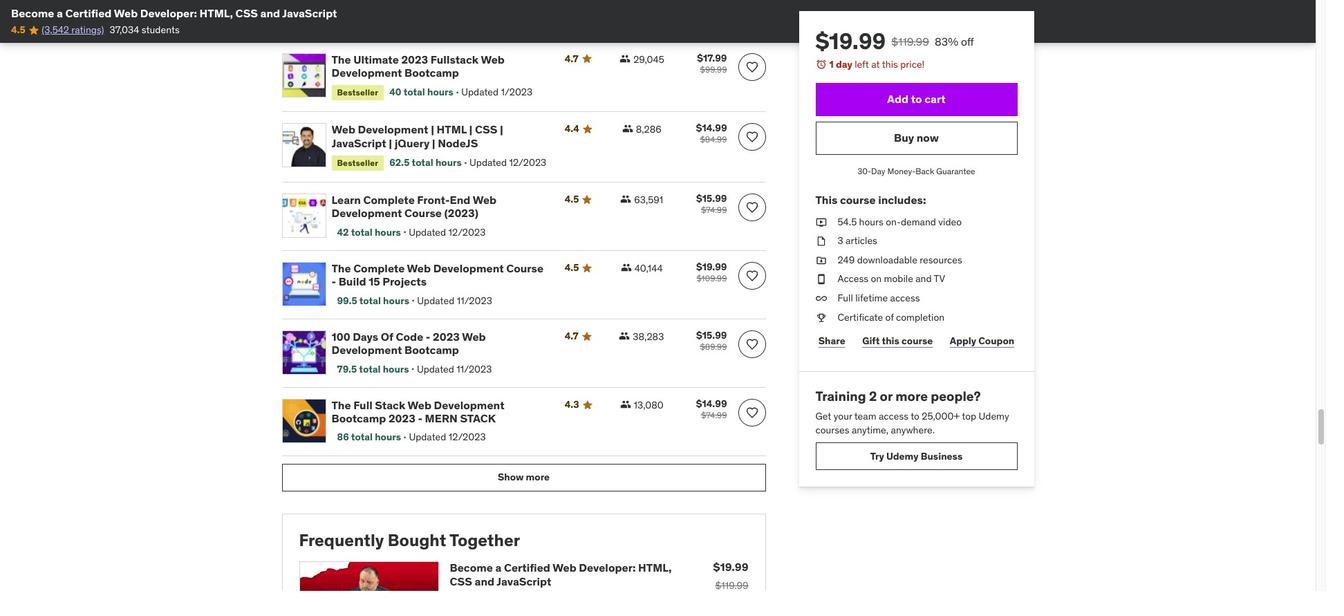 Task type: describe. For each thing, give the bounding box(es) containing it.
the complete web development course - build 15 projects
[[332, 262, 544, 289]]

xsmall image for 63,591
[[621, 194, 632, 205]]

students
[[282, 21, 355, 42]]

xsmall image for 38,283
[[619, 331, 630, 342]]

development inside the complete web development course - build 15 projects
[[434, 262, 504, 275]]

bestseller for ultimate
[[337, 87, 379, 98]]

full inside the full stack web development bootcamp  2023 - mern stack
[[354, 399, 373, 412]]

web inside the ultimate 2023 fullstack web development bootcamp
[[481, 52, 505, 66]]

add to cart button
[[816, 83, 1018, 116]]

anytime,
[[852, 424, 889, 436]]

share
[[819, 335, 846, 347]]

0 vertical spatial and
[[261, 6, 280, 20]]

html, inside become a certified web developer: html, css and javascript link
[[639, 561, 672, 575]]

updated 12/2023 for development
[[409, 431, 486, 444]]

$14.99 $84.99
[[696, 122, 727, 145]]

(2023)
[[444, 206, 479, 220]]

this inside 'gift this course' link
[[882, 335, 900, 347]]

$15.99 $89.99
[[697, 329, 727, 352]]

updated for end
[[409, 226, 446, 238]]

249
[[838, 254, 855, 266]]

xsmall image for full lifetime access
[[816, 292, 827, 305]]

1 horizontal spatial certified
[[504, 561, 551, 575]]

83%
[[935, 35, 959, 48]]

or
[[880, 388, 893, 405]]

99.5 total hours
[[337, 294, 410, 307]]

day
[[872, 166, 886, 176]]

3 articles
[[838, 235, 878, 247]]

downloadable
[[858, 254, 918, 266]]

tv
[[934, 273, 946, 285]]

4.5 for learn complete front-end web development course (2023)
[[565, 193, 579, 206]]

code
[[396, 330, 424, 344]]

0 vertical spatial updated 12/2023
[[470, 156, 547, 169]]

development inside learn complete front-end web development course (2023)
[[332, 206, 402, 220]]

hours for 86 total hours
[[375, 431, 401, 444]]

the ultimate 2023 fullstack web development bootcamp
[[332, 52, 505, 79]]

0 vertical spatial 4.5
[[11, 24, 25, 36]]

$15.99 $74.99
[[697, 192, 727, 215]]

video
[[939, 216, 962, 228]]

0 vertical spatial a
[[57, 6, 63, 20]]

web development | html | css | javascript | jquery | nodejs link
[[332, 123, 548, 150]]

together
[[450, 530, 520, 551]]

wishlist image for web development | html | css | javascript | jquery | nodejs
[[745, 130, 759, 144]]

lifetime
[[856, 292, 888, 304]]

30-day money-back guarantee
[[858, 166, 976, 176]]

| down updated 1/2023
[[500, 123, 504, 137]]

the for development
[[332, 52, 351, 66]]

students
[[142, 24, 180, 36]]

of
[[381, 330, 394, 344]]

249 downloadable resources
[[838, 254, 963, 266]]

css inside "web development | html | css | javascript | jquery | nodejs"
[[475, 123, 498, 137]]

| right html
[[469, 123, 473, 137]]

86 total hours
[[337, 431, 401, 444]]

11/2023 for bootcamp
[[457, 363, 492, 375]]

updated 1/2023
[[462, 86, 533, 99]]

0 vertical spatial become
[[11, 6, 54, 20]]

certificate
[[838, 311, 884, 323]]

0 horizontal spatial course
[[840, 193, 876, 207]]

bootcamp inside the ultimate 2023 fullstack web development bootcamp
[[405, 66, 459, 79]]

2023 inside the ultimate 2023 fullstack web development bootcamp
[[402, 52, 428, 66]]

2023 inside the full stack web development bootcamp  2023 - mern stack
[[389, 412, 416, 426]]

wishlist image for learn complete front-end web development course (2023)
[[745, 201, 759, 215]]

1 day left at this price!
[[830, 58, 925, 71]]

more inside training 2 or more people? get your team access to 25,000+ top udemy courses anytime, anywhere.
[[896, 388, 928, 405]]

developer: inside become a certified web developer: html, css and javascript
[[579, 561, 636, 575]]

add
[[888, 92, 909, 106]]

price!
[[901, 58, 925, 71]]

$17.99 $99.99
[[698, 52, 727, 74]]

share button
[[816, 327, 849, 355]]

show more
[[498, 471, 550, 484]]

full lifetime access
[[838, 292, 921, 304]]

xsmall image for 54.5 hours on-demand video
[[816, 216, 827, 229]]

wishlist image for the full stack web development bootcamp  2023 - mern stack
[[745, 406, 759, 420]]

your
[[834, 410, 853, 423]]

web inside learn complete front-end web development course (2023)
[[473, 193, 497, 207]]

bought
[[395, 21, 452, 42]]

resources
[[920, 254, 963, 266]]

1
[[830, 58, 834, 71]]

total down jquery
[[412, 156, 434, 169]]

xsmall image for 3 articles
[[816, 235, 827, 248]]

bootcamp inside 100 days of code - 2023 web development bootcamp
[[405, 343, 459, 357]]

stack
[[375, 399, 406, 412]]

1 horizontal spatial course
[[902, 335, 933, 347]]

$19.99 $109.99
[[697, 261, 727, 284]]

$19.99 for $19.99
[[714, 561, 749, 575]]

40
[[390, 86, 402, 99]]

students also bought
[[282, 21, 452, 42]]

build
[[339, 275, 366, 289]]

0 horizontal spatial certified
[[65, 6, 112, 20]]

$17.99
[[698, 52, 727, 64]]

buy now
[[895, 131, 939, 145]]

$14.99 for the full stack web development bootcamp  2023 - mern stack
[[696, 398, 727, 410]]

1 horizontal spatial full
[[838, 292, 854, 304]]

- inside the full stack web development bootcamp  2023 - mern stack
[[418, 412, 423, 426]]

top
[[963, 410, 977, 423]]

15
[[369, 275, 380, 289]]

the complete web development course - build 15 projects link
[[332, 262, 548, 289]]

38,283
[[633, 331, 664, 343]]

bootcamp inside the full stack web development bootcamp  2023 - mern stack
[[332, 412, 386, 426]]

hours up articles
[[860, 216, 884, 228]]

buy now button
[[816, 121, 1018, 155]]

javascript inside become a certified web developer: html, css and javascript
[[497, 575, 552, 588]]

hours for 42 total hours
[[375, 226, 401, 238]]

40 total hours
[[390, 86, 454, 99]]

learn complete front-end web development course (2023) link
[[332, 193, 548, 220]]

$19.99 for $19.99 $119.99 83% off
[[816, 27, 886, 55]]

$99.99
[[700, 64, 727, 74]]

complete for course
[[364, 193, 415, 207]]

xsmall image left 13,080
[[620, 399, 631, 410]]

1 horizontal spatial become a certified web developer: html, css and javascript
[[450, 561, 672, 588]]

13,080
[[634, 399, 664, 412]]

jquery
[[395, 136, 430, 150]]

course inside the complete web development course - build 15 projects
[[507, 262, 544, 275]]

$74.99 for development
[[701, 410, 727, 421]]

total right the 40
[[404, 86, 425, 99]]

62.5
[[390, 156, 410, 169]]

add to cart
[[888, 92, 946, 106]]

37,034
[[110, 24, 139, 36]]

$19.99 $119.99 83% off
[[816, 27, 975, 55]]

wishlist image for 100 days of code - 2023 web development bootcamp
[[745, 338, 759, 352]]

completion
[[897, 311, 945, 323]]

$15.99 for 100 days of code - 2023 web development bootcamp
[[697, 329, 727, 342]]

try
[[871, 450, 885, 463]]

updated for development
[[417, 294, 455, 307]]

javascript inside "web development | html | css | javascript | jquery | nodejs"
[[332, 136, 387, 150]]

xsmall image for 40,144
[[621, 262, 632, 273]]

updated left 1/2023
[[462, 86, 499, 99]]

gift this course
[[863, 335, 933, 347]]

gift
[[863, 335, 880, 347]]

4.3
[[565, 399, 579, 411]]

- inside 100 days of code - 2023 web development bootcamp
[[426, 330, 431, 344]]

to inside training 2 or more people? get your team access to 25,000+ top udemy courses anytime, anywhere.
[[911, 410, 920, 423]]

courses
[[816, 424, 850, 436]]

1 this from the top
[[883, 58, 899, 71]]

show
[[498, 471, 524, 484]]

articles
[[846, 235, 878, 247]]

62.5 total hours
[[390, 156, 462, 169]]

web inside become a certified web developer: html, css and javascript
[[553, 561, 577, 575]]

0 vertical spatial javascript
[[282, 6, 337, 20]]

access
[[838, 273, 869, 285]]

11/2023 for projects
[[457, 294, 492, 307]]

web inside the complete web development course - build 15 projects
[[407, 262, 431, 275]]

off
[[962, 35, 975, 48]]

0 horizontal spatial become a certified web developer: html, css and javascript
[[11, 6, 337, 20]]

$119.99
[[892, 35, 930, 48]]

alarm image
[[816, 59, 827, 70]]

guarantee
[[937, 166, 976, 176]]

total for front-
[[351, 226, 373, 238]]

mern
[[425, 412, 458, 426]]



Task type: locate. For each thing, give the bounding box(es) containing it.
the for bootcamp
[[332, 399, 351, 412]]

2 to from the top
[[911, 410, 920, 423]]

xsmall image left "29,045"
[[620, 53, 631, 64]]

1 vertical spatial to
[[911, 410, 920, 423]]

development up the 40
[[332, 66, 402, 79]]

bestseller left the 40
[[337, 87, 379, 98]]

bestseller up learn at the left
[[337, 158, 379, 168]]

0 vertical spatial complete
[[364, 193, 415, 207]]

1 vertical spatial udemy
[[887, 450, 919, 463]]

99.5
[[337, 294, 357, 307]]

1 vertical spatial 4.7
[[565, 330, 579, 343]]

fullstack
[[431, 52, 479, 66]]

css inside become a certified web developer: html, css and javascript
[[450, 575, 472, 588]]

1 vertical spatial a
[[496, 561, 502, 575]]

1 vertical spatial this
[[882, 335, 900, 347]]

1 vertical spatial updated 12/2023
[[409, 226, 486, 238]]

complete inside learn complete front-end web development course (2023)
[[364, 193, 415, 207]]

3 wishlist image from the top
[[745, 338, 759, 352]]

1 vertical spatial -
[[426, 330, 431, 344]]

the for -
[[332, 262, 351, 275]]

the up 86
[[332, 399, 351, 412]]

updated 12/2023 down mern
[[409, 431, 486, 444]]

access down or
[[879, 410, 909, 423]]

and
[[261, 6, 280, 20], [916, 273, 932, 285], [475, 575, 495, 588]]

buy
[[895, 131, 915, 145]]

xsmall image for 8,286
[[622, 123, 633, 135]]

and inside become a certified web developer: html, css and javascript
[[475, 575, 495, 588]]

1 vertical spatial full
[[354, 399, 373, 412]]

web inside the full stack web development bootcamp  2023 - mern stack
[[408, 399, 432, 412]]

a inside become a certified web developer: html, css and javascript
[[496, 561, 502, 575]]

0 vertical spatial access
[[891, 292, 921, 304]]

11/2023 down the complete web development course - build 15 projects link
[[457, 294, 492, 307]]

the full stack web development bootcamp  2023 - mern stack
[[332, 399, 505, 426]]

updated 12/2023 for web
[[409, 226, 486, 238]]

the inside the complete web development course - build 15 projects
[[332, 262, 351, 275]]

1 vertical spatial bestseller
[[337, 158, 379, 168]]

left
[[855, 58, 870, 71]]

0 vertical spatial wishlist image
[[745, 60, 759, 74]]

2 vertical spatial css
[[450, 575, 472, 588]]

stack
[[460, 412, 496, 426]]

86
[[337, 431, 349, 444]]

this right gift
[[882, 335, 900, 347]]

0 vertical spatial the
[[332, 52, 351, 66]]

1 $15.99 from the top
[[697, 192, 727, 205]]

updated 11/2023 down the complete web development course - build 15 projects link
[[417, 294, 492, 307]]

access down mobile
[[891, 292, 921, 304]]

wishlist image for the ultimate 2023 fullstack web development bootcamp
[[745, 60, 759, 74]]

1 vertical spatial certified
[[504, 561, 551, 575]]

2 vertical spatial javascript
[[497, 575, 552, 588]]

- left mern
[[418, 412, 423, 426]]

2 vertical spatial 2023
[[389, 412, 416, 426]]

apply coupon
[[950, 335, 1015, 347]]

access inside training 2 or more people? get your team access to 25,000+ top udemy courses anytime, anywhere.
[[879, 410, 909, 423]]

37,034 students
[[110, 24, 180, 36]]

$89.99
[[700, 342, 727, 352]]

xsmall image
[[620, 53, 631, 64], [622, 123, 633, 135], [621, 194, 632, 205], [816, 216, 827, 229], [816, 235, 827, 248], [621, 262, 632, 273], [816, 292, 827, 305], [619, 331, 630, 342]]

1 4.7 from the top
[[565, 52, 579, 65]]

a
[[57, 6, 63, 20], [496, 561, 502, 575]]

a down "together"
[[496, 561, 502, 575]]

1 vertical spatial the
[[332, 262, 351, 275]]

show more button
[[282, 464, 766, 492]]

bought
[[388, 530, 446, 551]]

more right or
[[896, 388, 928, 405]]

projects
[[383, 275, 427, 289]]

1 horizontal spatial a
[[496, 561, 502, 575]]

udemy right top in the bottom right of the page
[[979, 410, 1010, 423]]

2
[[870, 388, 877, 405]]

8,286
[[636, 123, 662, 136]]

xsmall image left 63,591
[[621, 194, 632, 205]]

javascript left jquery
[[332, 136, 387, 150]]

1 vertical spatial become a certified web developer: html, css and javascript
[[450, 561, 672, 588]]

become inside become a certified web developer: html, css and javascript
[[450, 561, 493, 575]]

frequently bought together
[[299, 530, 520, 551]]

total
[[404, 86, 425, 99], [412, 156, 434, 169], [351, 226, 373, 238], [360, 294, 381, 307], [359, 363, 381, 375], [351, 431, 373, 444]]

63,591
[[635, 194, 664, 206]]

total right the 42
[[351, 226, 373, 238]]

this right at
[[883, 58, 899, 71]]

hours down nodejs
[[436, 156, 462, 169]]

apply
[[950, 335, 977, 347]]

1 11/2023 from the top
[[457, 294, 492, 307]]

100 days of code - 2023 web development bootcamp
[[332, 330, 486, 357]]

2 vertical spatial $19.99
[[714, 561, 749, 575]]

ultimate
[[354, 52, 399, 66]]

training 2 or more people? get your team access to 25,000+ top udemy courses anytime, anywhere.
[[816, 388, 1010, 436]]

days
[[353, 330, 379, 344]]

xsmall image left 3
[[816, 235, 827, 248]]

- inside the complete web development course - build 15 projects
[[332, 275, 336, 289]]

day
[[836, 58, 853, 71]]

0 horizontal spatial css
[[236, 6, 258, 20]]

$74.99 inside $15.99 $74.99
[[701, 205, 727, 215]]

2 vertical spatial bootcamp
[[332, 412, 386, 426]]

development up 62.5
[[358, 123, 429, 137]]

1 vertical spatial 4.5
[[565, 193, 579, 206]]

1 vertical spatial $19.99
[[697, 261, 727, 273]]

2 horizontal spatial -
[[426, 330, 431, 344]]

2023
[[402, 52, 428, 66], [433, 330, 460, 344], [389, 412, 416, 426]]

wishlist image right $14.99 $74.99
[[745, 406, 759, 420]]

hours down projects
[[383, 294, 410, 307]]

0 vertical spatial this
[[883, 58, 899, 71]]

0 horizontal spatial developer:
[[140, 6, 197, 20]]

11/2023 down 100 days of code - 2023 web development bootcamp link
[[457, 363, 492, 375]]

development inside the full stack web development bootcamp  2023 - mern stack
[[434, 399, 505, 412]]

0 vertical spatial more
[[896, 388, 928, 405]]

total for web
[[360, 294, 381, 307]]

2 vertical spatial updated 12/2023
[[409, 431, 486, 444]]

$19.99
[[816, 27, 886, 55], [697, 261, 727, 273], [714, 561, 749, 575]]

1 wishlist image from the top
[[745, 60, 759, 74]]

web inside "web development | html | css | javascript | jquery | nodejs"
[[332, 123, 356, 137]]

1 to from the top
[[912, 92, 923, 106]]

on
[[871, 273, 882, 285]]

1 horizontal spatial become
[[450, 561, 493, 575]]

0 vertical spatial course
[[405, 206, 442, 220]]

xsmall image
[[816, 254, 827, 267], [816, 273, 827, 286], [816, 311, 827, 325], [620, 399, 631, 410]]

hours for 40 total hours
[[428, 86, 454, 99]]

xsmall image left access
[[816, 273, 827, 286]]

0 horizontal spatial -
[[332, 275, 336, 289]]

0 horizontal spatial a
[[57, 6, 63, 20]]

$15.99 down $84.99
[[697, 192, 727, 205]]

total for of
[[359, 363, 381, 375]]

0 horizontal spatial course
[[405, 206, 442, 220]]

now
[[917, 131, 939, 145]]

updated down mern
[[409, 431, 446, 444]]

hours down learn complete front-end web development course (2023)
[[375, 226, 401, 238]]

2 this from the top
[[882, 335, 900, 347]]

development up 42 total hours
[[332, 206, 402, 220]]

to up anywhere.
[[911, 410, 920, 423]]

more inside button
[[526, 471, 550, 484]]

0 vertical spatial developer:
[[140, 6, 197, 20]]

bestseller for development
[[337, 158, 379, 168]]

xsmall image down this on the top of the page
[[816, 216, 827, 229]]

team
[[855, 410, 877, 423]]

1 $14.99 from the top
[[696, 122, 727, 135]]

xsmall image for access
[[816, 273, 827, 286]]

1 vertical spatial 2023
[[433, 330, 460, 344]]

1 horizontal spatial developer:
[[579, 561, 636, 575]]

1 horizontal spatial and
[[475, 575, 495, 588]]

business
[[921, 450, 963, 463]]

0 vertical spatial bestseller
[[337, 87, 379, 98]]

mobile
[[885, 273, 914, 285]]

updated 12/2023 down nodejs
[[470, 156, 547, 169]]

0 horizontal spatial full
[[354, 399, 373, 412]]

$74.99
[[701, 205, 727, 215], [701, 410, 727, 421]]

learn complete front-end web development course (2023)
[[332, 193, 497, 220]]

79.5 total hours
[[337, 363, 409, 375]]

2 $74.99 from the top
[[701, 410, 727, 421]]

0 vertical spatial course
[[840, 193, 876, 207]]

12/2023 for web
[[449, 226, 486, 238]]

1 horizontal spatial more
[[896, 388, 928, 405]]

xsmall image for 249
[[816, 254, 827, 267]]

1 vertical spatial wishlist image
[[745, 269, 759, 283]]

1/2023
[[501, 86, 533, 99]]

the inside the full stack web development bootcamp  2023 - mern stack
[[332, 399, 351, 412]]

wishlist image right $84.99
[[745, 130, 759, 144]]

apply coupon button
[[947, 327, 1018, 355]]

4.7
[[565, 52, 579, 65], [565, 330, 579, 343]]

try udemy business
[[871, 450, 963, 463]]

of
[[886, 311, 894, 323]]

0 vertical spatial 2023
[[402, 52, 428, 66]]

more right show
[[526, 471, 550, 484]]

become a certified web developer: html, css and javascript link
[[450, 561, 672, 588]]

updated 12/2023 down (2023)
[[409, 226, 486, 238]]

more
[[896, 388, 928, 405], [526, 471, 550, 484]]

100 days of code - 2023 web development bootcamp link
[[332, 330, 548, 357]]

hours down 'the ultimate 2023 fullstack web development bootcamp' link
[[428, 86, 454, 99]]

certified down "together"
[[504, 561, 551, 575]]

updated down 100 days of code - 2023 web development bootcamp link
[[417, 363, 454, 375]]

udemy inside training 2 or more people? get your team access to 25,000+ top udemy courses anytime, anywhere.
[[979, 410, 1010, 423]]

full down access
[[838, 292, 854, 304]]

the
[[332, 52, 351, 66], [332, 262, 351, 275], [332, 399, 351, 412]]

certified up ratings)
[[65, 6, 112, 20]]

1 vertical spatial wishlist image
[[745, 201, 759, 215]]

2 horizontal spatial and
[[916, 273, 932, 285]]

people?
[[931, 388, 981, 405]]

0 vertical spatial -
[[332, 275, 336, 289]]

0 vertical spatial html,
[[200, 6, 233, 20]]

full left stack
[[354, 399, 373, 412]]

29,045
[[634, 53, 665, 65]]

xsmall image up share
[[816, 311, 827, 325]]

0 vertical spatial 4.7
[[565, 52, 579, 65]]

1 vertical spatial 11/2023
[[457, 363, 492, 375]]

wishlist image
[[745, 60, 759, 74], [745, 201, 759, 215], [745, 338, 759, 352]]

access on mobile and tv
[[838, 273, 946, 285]]

2 vertical spatial 4.5
[[565, 262, 579, 274]]

0 vertical spatial to
[[912, 92, 923, 106]]

hours for 79.5 total hours
[[383, 363, 409, 375]]

bestseller
[[337, 87, 379, 98], [337, 158, 379, 168]]

0 horizontal spatial and
[[261, 6, 280, 20]]

|
[[431, 123, 434, 137], [469, 123, 473, 137], [500, 123, 504, 137], [389, 136, 392, 150], [432, 136, 436, 150]]

javascript up students
[[282, 6, 337, 20]]

3 the from the top
[[332, 399, 351, 412]]

79.5
[[337, 363, 357, 375]]

1 vertical spatial $15.99
[[697, 329, 727, 342]]

0 horizontal spatial more
[[526, 471, 550, 484]]

development down (2023)
[[434, 262, 504, 275]]

course up 54.5 at right
[[840, 193, 876, 207]]

wishlist image
[[745, 130, 759, 144], [745, 269, 759, 283], [745, 406, 759, 420]]

2023 up 86 total hours
[[389, 412, 416, 426]]

wishlist image right $89.99
[[745, 338, 759, 352]]

2 the from the top
[[332, 262, 351, 275]]

updated down the complete web development course - build 15 projects at the top of the page
[[417, 294, 455, 307]]

2023 right code
[[433, 330, 460, 344]]

wishlist image right $109.99
[[745, 269, 759, 283]]

1 vertical spatial complete
[[354, 262, 405, 275]]

54.5 hours on-demand video
[[838, 216, 962, 228]]

total for stack
[[351, 431, 373, 444]]

0 horizontal spatial udemy
[[887, 450, 919, 463]]

bootcamp right of
[[405, 343, 459, 357]]

development inside 100 days of code - 2023 web development bootcamp
[[332, 343, 402, 357]]

2 vertical spatial and
[[475, 575, 495, 588]]

javascript down "together"
[[497, 575, 552, 588]]

the up 99.5
[[332, 262, 351, 275]]

a up (3,542
[[57, 6, 63, 20]]

access
[[891, 292, 921, 304], [879, 410, 909, 423]]

html,
[[200, 6, 233, 20], [639, 561, 672, 575]]

development inside "web development | html | css | javascript | jquery | nodejs"
[[358, 123, 429, 137]]

2 wishlist image from the top
[[745, 201, 759, 215]]

become up (3,542
[[11, 6, 54, 20]]

42
[[337, 226, 349, 238]]

$74.99 for web
[[701, 205, 727, 215]]

| left html
[[431, 123, 434, 137]]

$15.99 for learn complete front-end web development course (2023)
[[697, 192, 727, 205]]

12/2023 for development
[[449, 431, 486, 444]]

updated for web
[[409, 431, 446, 444]]

1 horizontal spatial html,
[[639, 561, 672, 575]]

- right code
[[426, 330, 431, 344]]

2023 down the bought
[[402, 52, 428, 66]]

updated 11/2023 for bootcamp
[[417, 363, 492, 375]]

2 horizontal spatial css
[[475, 123, 498, 137]]

2 11/2023 from the top
[[457, 363, 492, 375]]

complete up 42 total hours
[[364, 193, 415, 207]]

$84.99
[[700, 135, 727, 145]]

| left jquery
[[389, 136, 392, 150]]

course down completion
[[902, 335, 933, 347]]

xsmall image left 40,144
[[621, 262, 632, 273]]

2 vertical spatial wishlist image
[[745, 338, 759, 352]]

1 vertical spatial and
[[916, 273, 932, 285]]

4.5 for the complete web development course - build 15 projects
[[565, 262, 579, 274]]

0 vertical spatial become a certified web developer: html, css and javascript
[[11, 6, 337, 20]]

$74.99 right 13,080
[[701, 410, 727, 421]]

coupon
[[979, 335, 1015, 347]]

1 vertical spatial access
[[879, 410, 909, 423]]

11/2023
[[457, 294, 492, 307], [457, 363, 492, 375]]

frequently
[[299, 530, 384, 551]]

1 $74.99 from the top
[[701, 205, 727, 215]]

0 vertical spatial updated 11/2023
[[417, 294, 492, 307]]

1 vertical spatial updated 11/2023
[[417, 363, 492, 375]]

$14.99 down $99.99
[[696, 122, 727, 135]]

2 bestseller from the top
[[337, 158, 379, 168]]

to inside button
[[912, 92, 923, 106]]

0 vertical spatial wishlist image
[[745, 130, 759, 144]]

hours for 62.5 total hours
[[436, 156, 462, 169]]

also
[[358, 21, 391, 42]]

complete for build
[[354, 262, 405, 275]]

total right 86
[[351, 431, 373, 444]]

2 vertical spatial the
[[332, 399, 351, 412]]

4.7 for 100 days of code - 2023 web development bootcamp
[[565, 330, 579, 343]]

1 horizontal spatial -
[[418, 412, 423, 426]]

updated 11/2023 down 100 days of code - 2023 web development bootcamp link
[[417, 363, 492, 375]]

| up 62.5 total hours
[[432, 136, 436, 150]]

$74.99 up $19.99 $109.99
[[701, 205, 727, 215]]

4.7 for the ultimate 2023 fullstack web development bootcamp
[[565, 52, 579, 65]]

the inside the ultimate 2023 fullstack web development bootcamp
[[332, 52, 351, 66]]

1 the from the top
[[332, 52, 351, 66]]

1 vertical spatial css
[[475, 123, 498, 137]]

1 vertical spatial $14.99
[[696, 398, 727, 410]]

become a certified web developer: html, css and javascript
[[11, 6, 337, 20], [450, 561, 672, 588]]

xsmall image left 249
[[816, 254, 827, 267]]

$15.99 down $109.99
[[697, 329, 727, 342]]

0 vertical spatial bootcamp
[[405, 66, 459, 79]]

udemy right try
[[887, 450, 919, 463]]

hours down stack
[[375, 431, 401, 444]]

$74.99 inside $14.99 $74.99
[[701, 410, 727, 421]]

updated down nodejs
[[470, 156, 507, 169]]

1 vertical spatial developer:
[[579, 561, 636, 575]]

development up the 79.5 total hours
[[332, 343, 402, 357]]

development down 100 days of code - 2023 web development bootcamp link
[[434, 399, 505, 412]]

12/2023
[[510, 156, 547, 169], [449, 226, 486, 238], [449, 431, 486, 444]]

0 vertical spatial $14.99
[[696, 122, 727, 135]]

$14.99 for web development | html | css | javascript | jquery | nodejs
[[696, 122, 727, 135]]

wishlist image right $99.99
[[745, 60, 759, 74]]

bootcamp up 86 total hours
[[332, 412, 386, 426]]

$14.99 down $89.99
[[696, 398, 727, 410]]

xsmall image left the 8,286
[[622, 123, 633, 135]]

0 vertical spatial 11/2023
[[457, 294, 492, 307]]

2023 inside 100 days of code - 2023 web development bootcamp
[[433, 330, 460, 344]]

updated 11/2023
[[417, 294, 492, 307], [417, 363, 492, 375]]

1 vertical spatial 12/2023
[[449, 226, 486, 238]]

3 wishlist image from the top
[[745, 406, 759, 420]]

0 vertical spatial css
[[236, 6, 258, 20]]

25,000+
[[922, 410, 960, 423]]

1 vertical spatial html,
[[639, 561, 672, 575]]

0 vertical spatial udemy
[[979, 410, 1010, 423]]

- left build in the top of the page
[[332, 275, 336, 289]]

total down the "15"
[[360, 294, 381, 307]]

updated for code
[[417, 363, 454, 375]]

1 vertical spatial more
[[526, 471, 550, 484]]

2 vertical spatial -
[[418, 412, 423, 426]]

xsmall image left 38,283
[[619, 331, 630, 342]]

1 bestseller from the top
[[337, 87, 379, 98]]

1 vertical spatial become
[[450, 561, 493, 575]]

wishlist image for the complete web development course - build 15 projects
[[745, 269, 759, 283]]

$14.99
[[696, 122, 727, 135], [696, 398, 727, 410]]

1 vertical spatial $74.99
[[701, 410, 727, 421]]

updated 11/2023 for projects
[[417, 294, 492, 307]]

nodejs
[[438, 136, 478, 150]]

wishlist image right $15.99 $74.99
[[745, 201, 759, 215]]

total right '79.5'
[[359, 363, 381, 375]]

xsmall image up share
[[816, 292, 827, 305]]

complete inside the complete web development course - build 15 projects
[[354, 262, 405, 275]]

4.5
[[11, 24, 25, 36], [565, 193, 579, 206], [565, 262, 579, 274]]

0 vertical spatial 12/2023
[[510, 156, 547, 169]]

hours down 100 days of code - 2023 web development bootcamp
[[383, 363, 409, 375]]

1 horizontal spatial udemy
[[979, 410, 1010, 423]]

1 vertical spatial javascript
[[332, 136, 387, 150]]

0 horizontal spatial become
[[11, 6, 54, 20]]

development inside the ultimate 2023 fullstack web development bootcamp
[[332, 66, 402, 79]]

hours for 99.5 total hours
[[383, 294, 410, 307]]

bootcamp up '40 total hours'
[[405, 66, 459, 79]]

the left ultimate
[[332, 52, 351, 66]]

development
[[332, 66, 402, 79], [358, 123, 429, 137], [332, 206, 402, 220], [434, 262, 504, 275], [332, 343, 402, 357], [434, 399, 505, 412]]

xsmall image for 29,045
[[620, 53, 631, 64]]

2 $15.99 from the top
[[697, 329, 727, 342]]

course inside learn complete front-end web development course (2023)
[[405, 206, 442, 220]]

$19.99 for $19.99 $109.99
[[697, 261, 727, 273]]

certificate of completion
[[838, 311, 945, 323]]

2 vertical spatial 12/2023
[[449, 431, 486, 444]]

updated down learn complete front-end web development course (2023) link
[[409, 226, 446, 238]]

udemy
[[979, 410, 1010, 423], [887, 450, 919, 463]]

web inside 100 days of code - 2023 web development bootcamp
[[462, 330, 486, 344]]

1 horizontal spatial course
[[507, 262, 544, 275]]

to left cart at the top right of the page
[[912, 92, 923, 106]]

learn
[[332, 193, 361, 207]]

$14.99 $74.99
[[696, 398, 727, 421]]

0 vertical spatial certified
[[65, 6, 112, 20]]

at
[[872, 58, 880, 71]]

the ultimate 2023 fullstack web development bootcamp link
[[332, 52, 548, 80]]

1 wishlist image from the top
[[745, 130, 759, 144]]

2 wishlist image from the top
[[745, 269, 759, 283]]

2 $14.99 from the top
[[696, 398, 727, 410]]

become down "together"
[[450, 561, 493, 575]]

2 4.7 from the top
[[565, 330, 579, 343]]

end
[[450, 193, 471, 207]]

xsmall image for certificate
[[816, 311, 827, 325]]

1 horizontal spatial css
[[450, 575, 472, 588]]

complete up "99.5 total hours" on the left of the page
[[354, 262, 405, 275]]



Task type: vqa. For each thing, say whether or not it's contained in the screenshot.
32min at the right bottom
no



